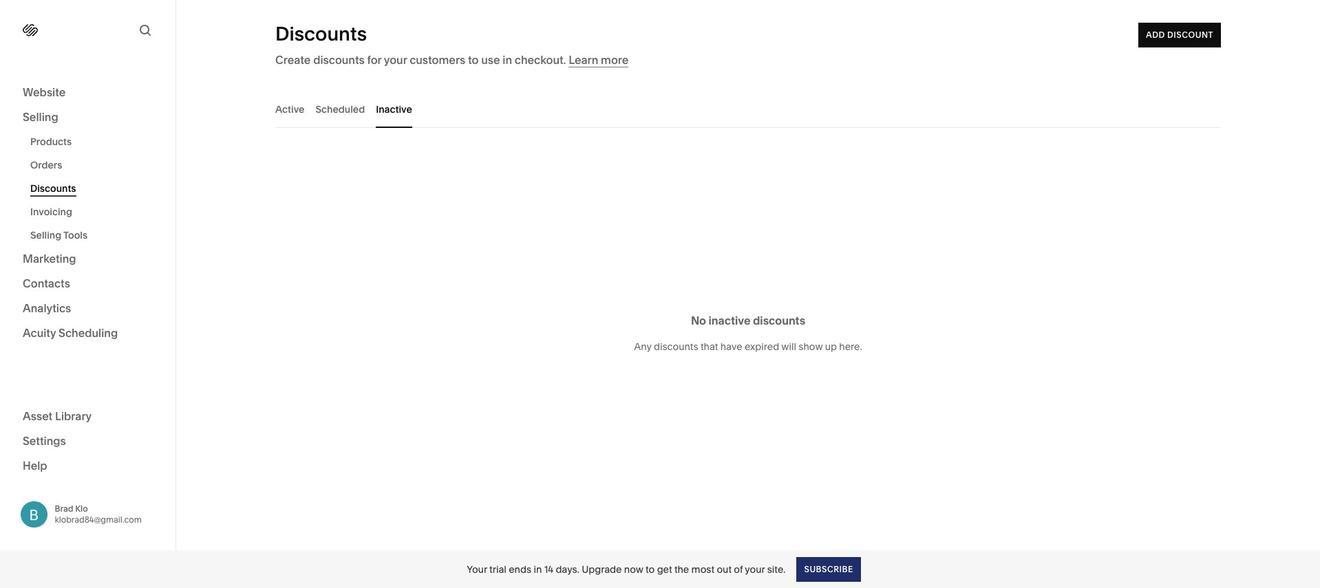Task type: describe. For each thing, give the bounding box(es) containing it.
scheduled button
[[315, 90, 365, 128]]

tools
[[63, 229, 88, 242]]

klobrad84@gmail.com
[[55, 515, 142, 525]]

days.
[[556, 563, 579, 576]]

selling for selling
[[23, 110, 58, 124]]

ends
[[509, 563, 531, 576]]

acuity scheduling link
[[23, 326, 153, 342]]

asset
[[23, 409, 52, 423]]

website
[[23, 85, 66, 99]]

0 horizontal spatial to
[[468, 53, 479, 67]]

the
[[674, 563, 689, 576]]

create
[[275, 53, 311, 67]]

analytics
[[23, 301, 71, 315]]

selling link
[[23, 109, 153, 126]]

expired
[[745, 340, 779, 353]]

discounts for your
[[313, 53, 365, 67]]

1 horizontal spatial discounts
[[275, 22, 367, 45]]

1 horizontal spatial to
[[646, 563, 655, 576]]

site.
[[767, 563, 786, 576]]

brad
[[55, 504, 73, 514]]

brad klo klobrad84@gmail.com
[[55, 504, 142, 525]]

any discounts that have expired will show up here.
[[634, 340, 862, 353]]

your trial ends in 14 days. upgrade now to get the most out of your site.
[[467, 563, 786, 576]]

discount
[[1167, 30, 1213, 40]]

selling for selling tools
[[30, 229, 61, 242]]

learn
[[569, 53, 598, 67]]

get
[[657, 563, 672, 576]]

orders
[[30, 159, 62, 171]]

1 vertical spatial discounts
[[753, 313, 805, 327]]

your
[[467, 563, 487, 576]]

now
[[624, 563, 643, 576]]

here.
[[839, 340, 862, 353]]

out
[[717, 563, 732, 576]]

learn more link
[[569, 53, 629, 67]]

active
[[275, 103, 304, 115]]

use
[[481, 53, 500, 67]]

most
[[691, 563, 714, 576]]

will
[[781, 340, 796, 353]]

of
[[734, 563, 743, 576]]

marketing link
[[23, 251, 153, 268]]

marketing
[[23, 252, 76, 266]]

klo
[[75, 504, 88, 514]]

invoicing link
[[30, 200, 160, 224]]

analytics link
[[23, 301, 153, 317]]

invoicing
[[30, 206, 72, 218]]



Task type: locate. For each thing, give the bounding box(es) containing it.
selling up marketing
[[30, 229, 61, 242]]

show
[[799, 340, 823, 353]]

selling tools link
[[30, 224, 160, 247]]

selling down website
[[23, 110, 58, 124]]

asset library
[[23, 409, 92, 423]]

discounts for have
[[654, 340, 698, 353]]

trial
[[489, 563, 506, 576]]

0 vertical spatial your
[[384, 53, 407, 67]]

your
[[384, 53, 407, 67], [745, 563, 765, 576]]

discounts up will
[[753, 313, 805, 327]]

your right of
[[745, 563, 765, 576]]

discounts left for at the left top of page
[[313, 53, 365, 67]]

active button
[[275, 90, 304, 128]]

contacts
[[23, 277, 70, 290]]

discounts right any
[[654, 340, 698, 353]]

0 vertical spatial to
[[468, 53, 479, 67]]

to
[[468, 53, 479, 67], [646, 563, 655, 576]]

products
[[30, 136, 72, 148]]

acuity scheduling
[[23, 326, 118, 340]]

help link
[[23, 458, 47, 473]]

in
[[503, 53, 512, 67], [534, 563, 542, 576]]

to left the get
[[646, 563, 655, 576]]

1 vertical spatial to
[[646, 563, 655, 576]]

14
[[544, 563, 553, 576]]

0 vertical spatial discounts
[[313, 53, 365, 67]]

2 vertical spatial discounts
[[654, 340, 698, 353]]

acuity
[[23, 326, 56, 340]]

selling
[[23, 110, 58, 124], [30, 229, 61, 242]]

products link
[[30, 130, 160, 153]]

1 vertical spatial selling
[[30, 229, 61, 242]]

0 vertical spatial discounts
[[275, 22, 367, 45]]

create discounts for your customers to use in checkout. learn more
[[275, 53, 629, 67]]

discounts link
[[30, 177, 160, 200]]

discounts up 'create'
[[275, 22, 367, 45]]

subscribe button
[[797, 557, 861, 582]]

add
[[1146, 30, 1165, 40]]

for
[[367, 53, 382, 67]]

checkout.
[[515, 53, 566, 67]]

discounts up invoicing
[[30, 182, 76, 195]]

upgrade
[[582, 563, 622, 576]]

settings link
[[23, 433, 153, 450]]

contacts link
[[23, 276, 153, 293]]

add discount
[[1146, 30, 1213, 40]]

2 horizontal spatial discounts
[[753, 313, 805, 327]]

inactive
[[709, 313, 751, 327]]

1 vertical spatial your
[[745, 563, 765, 576]]

discounts
[[275, 22, 367, 45], [30, 182, 76, 195]]

tab list
[[275, 90, 1221, 128]]

up
[[825, 340, 837, 353]]

settings
[[23, 434, 66, 448]]

your right for at the left top of page
[[384, 53, 407, 67]]

add discount button
[[1138, 23, 1221, 47]]

discounts
[[313, 53, 365, 67], [753, 313, 805, 327], [654, 340, 698, 353]]

0 vertical spatial selling
[[23, 110, 58, 124]]

that
[[701, 340, 718, 353]]

inactive
[[376, 103, 412, 115]]

0 horizontal spatial discounts
[[30, 182, 76, 195]]

0 vertical spatial in
[[503, 53, 512, 67]]

in left 14 in the bottom of the page
[[534, 563, 542, 576]]

no
[[691, 313, 706, 327]]

library
[[55, 409, 92, 423]]

1 vertical spatial discounts
[[30, 182, 76, 195]]

tab list containing active
[[275, 90, 1221, 128]]

asset library link
[[23, 408, 153, 425]]

subscribe
[[804, 564, 853, 574]]

inactive button
[[376, 90, 412, 128]]

1 vertical spatial in
[[534, 563, 542, 576]]

any
[[634, 340, 652, 353]]

in right use
[[503, 53, 512, 67]]

1 horizontal spatial your
[[745, 563, 765, 576]]

more
[[601, 53, 629, 67]]

0 horizontal spatial discounts
[[313, 53, 365, 67]]

no inactive discounts
[[691, 313, 805, 327]]

1 horizontal spatial discounts
[[654, 340, 698, 353]]

selling tools
[[30, 229, 88, 242]]

orders link
[[30, 153, 160, 177]]

0 horizontal spatial your
[[384, 53, 407, 67]]

customers
[[410, 53, 465, 67]]

scheduled
[[315, 103, 365, 115]]

1 horizontal spatial in
[[534, 563, 542, 576]]

have
[[720, 340, 742, 353]]

to left use
[[468, 53, 479, 67]]

website link
[[23, 85, 153, 101]]

help
[[23, 459, 47, 472]]

0 horizontal spatial in
[[503, 53, 512, 67]]

scheduling
[[59, 326, 118, 340]]



Task type: vqa. For each thing, say whether or not it's contained in the screenshot.
ADD DISCOUNT
yes



